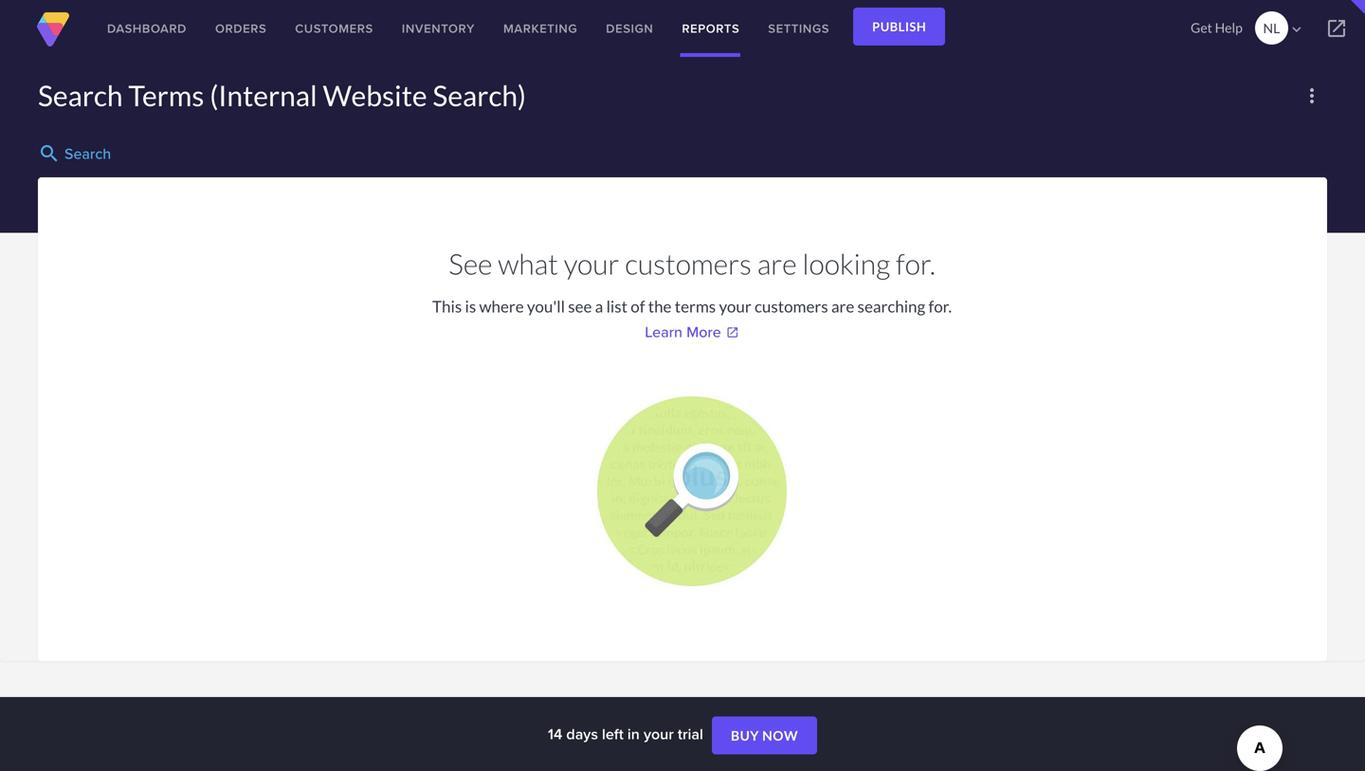Task type: describe. For each thing, give the bounding box(es) containing it.
help
[[1215, 19, 1243, 36]]


[[1289, 21, 1306, 38]]

see what your customers are looking for.
[[449, 247, 936, 281]]

searching
[[858, 296, 926, 316]]

see
[[568, 296, 592, 316]]

terms
[[128, 78, 204, 112]]

14
[[548, 723, 563, 745]]

dashboard link
[[93, 0, 201, 57]]

this
[[432, 296, 462, 316]]


[[1326, 17, 1349, 40]]

the
[[648, 296, 672, 316]]

0 vertical spatial for.
[[896, 247, 936, 281]]

0 vertical spatial search
[[38, 78, 123, 112]]

nl
[[1264, 20, 1281, 36]]

you'll
[[527, 296, 565, 316]]

now
[[763, 728, 799, 744]]

1 horizontal spatial your
[[644, 723, 674, 745]]

design
[[606, 19, 654, 37]]

get help
[[1191, 19, 1243, 36]]

marketing
[[504, 19, 578, 37]]

14 days left in your trial
[[548, 723, 707, 745]]

search)
[[433, 78, 526, 112]]

(internal
[[210, 78, 317, 112]]

list
[[607, 296, 628, 316]]

search search
[[38, 142, 111, 165]]

customers
[[295, 19, 374, 37]]



Task type: vqa. For each thing, say whether or not it's contained in the screenshot.
1st 'Sample Product' from the top
no



Task type: locate. For each thing, give the bounding box(es) containing it.
search up search search
[[38, 78, 123, 112]]

see
[[449, 247, 493, 281]]

customers inside this is where you'll see a list of the terms your customers are searching for. learn more
[[755, 296, 829, 316]]

left
[[602, 723, 624, 745]]

publish button
[[854, 8, 946, 46]]

1 horizontal spatial are
[[832, 296, 855, 316]]

reports
[[682, 19, 740, 37]]

search terms (internal website search)
[[38, 78, 526, 112]]

1 vertical spatial your
[[719, 296, 752, 316]]

your
[[564, 247, 620, 281], [719, 296, 752, 316], [644, 723, 674, 745]]

in
[[628, 723, 640, 745]]

1 horizontal spatial customers
[[755, 296, 829, 316]]

0 horizontal spatial your
[[564, 247, 620, 281]]

customers
[[625, 247, 752, 281], [755, 296, 829, 316]]

orders
[[215, 19, 267, 37]]

days
[[567, 723, 598, 745]]

of
[[631, 296, 645, 316]]

terms
[[675, 296, 716, 316]]

learn more link
[[645, 321, 740, 343]]

search right search
[[64, 142, 111, 165]]

2 horizontal spatial your
[[719, 296, 752, 316]]

1 vertical spatial search
[[64, 142, 111, 165]]

buy now
[[731, 728, 799, 744]]

your inside this is where you'll see a list of the terms your customers are searching for. learn more
[[719, 296, 752, 316]]

website
[[323, 78, 427, 112]]

your right in
[[644, 723, 674, 745]]

trial
[[678, 723, 704, 745]]

oops! you don't have any search terms yet. image
[[597, 397, 787, 586]]

0 vertical spatial your
[[564, 247, 620, 281]]

for. right searching
[[929, 296, 952, 316]]

buy
[[731, 728, 760, 744]]

0 vertical spatial are
[[757, 247, 797, 281]]

0 horizontal spatial customers
[[625, 247, 752, 281]]

for. up searching
[[896, 247, 936, 281]]

search
[[38, 142, 61, 165]]

buy now link
[[712, 717, 818, 755]]

looking
[[803, 247, 891, 281]]

search inside search search
[[64, 142, 111, 165]]

2 vertical spatial your
[[644, 723, 674, 745]]

is
[[465, 296, 476, 316]]

learn
[[645, 321, 683, 343]]

are down looking
[[832, 296, 855, 316]]

are
[[757, 247, 797, 281], [832, 296, 855, 316]]

1 vertical spatial are
[[832, 296, 855, 316]]

more_vert
[[1301, 84, 1324, 107]]

customers up terms
[[625, 247, 752, 281]]

a
[[595, 296, 603, 316]]

get
[[1191, 19, 1213, 36]]

0 horizontal spatial are
[[757, 247, 797, 281]]

1 vertical spatial customers
[[755, 296, 829, 316]]

 link
[[1309, 0, 1366, 57]]

are left looking
[[757, 247, 797, 281]]

this is where you'll see a list of the terms your customers are searching for. learn more
[[432, 296, 952, 343]]

1 vertical spatial for.
[[929, 296, 952, 316]]

where
[[479, 296, 524, 316]]

for.
[[896, 247, 936, 281], [929, 296, 952, 316]]

publish
[[873, 19, 927, 34]]

more_vert button
[[1297, 81, 1328, 111]]

dashboard
[[107, 19, 187, 37]]

what
[[498, 247, 559, 281]]

0 vertical spatial customers
[[625, 247, 752, 281]]

settings
[[768, 19, 830, 37]]

your up a
[[564, 247, 620, 281]]

for. inside this is where you'll see a list of the terms your customers are searching for. learn more
[[929, 296, 952, 316]]

more
[[687, 321, 721, 343]]

inventory
[[402, 19, 475, 37]]

search
[[38, 78, 123, 112], [64, 142, 111, 165]]

nl 
[[1264, 20, 1306, 38]]

customers down looking
[[755, 296, 829, 316]]

are inside this is where you'll see a list of the terms your customers are searching for. learn more
[[832, 296, 855, 316]]

your right terms
[[719, 296, 752, 316]]



